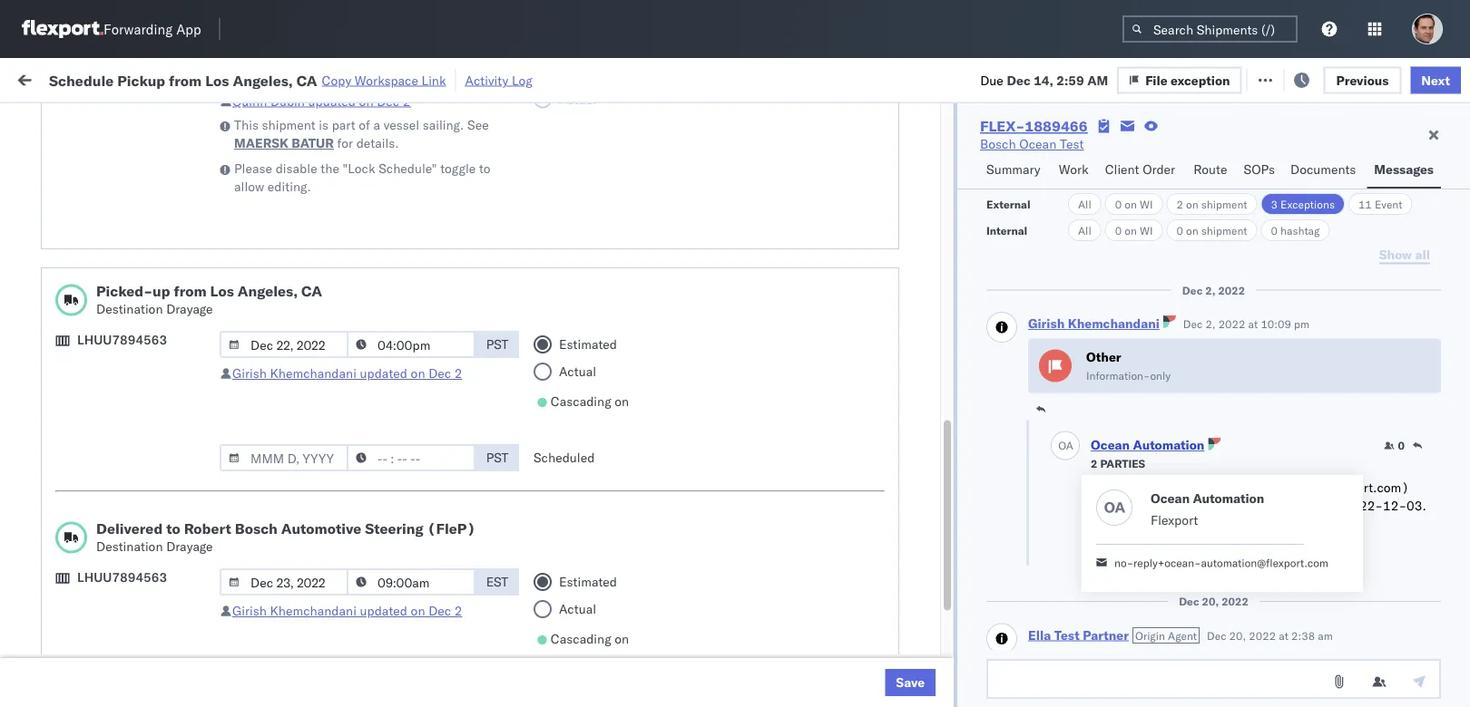 Task type: locate. For each thing, give the bounding box(es) containing it.
0 vertical spatial updated
[[308, 93, 356, 109]]

1 horizontal spatial a
[[1115, 499, 1126, 517]]

0 horizontal spatial for
[[173, 113, 188, 126]]

los inside confirm pickup from los angeles, ca
[[164, 491, 184, 507]]

0 vertical spatial girish khemchandani updated on dec 2
[[232, 366, 462, 382]]

2:59 for schedule pickup from los angeles, ca link related to second the schedule pickup from los angeles, ca button from the bottom
[[292, 382, 320, 398]]

from inside confirm pickup from los angeles, ca
[[134, 491, 160, 507]]

angeles, for schedule pickup from los angeles, ca link related to second the schedule pickup from los angeles, ca button from the bottom
[[195, 372, 245, 388]]

event
[[1375, 197, 1402, 211]]

automation up parties
[[1133, 437, 1205, 453]]

girish khemchandani updated on dec 2
[[232, 366, 462, 382], [232, 604, 462, 619]]

jan for 13,
[[377, 581, 398, 597]]

20, down no-reply+ocean-automation@flexport.com
[[1202, 595, 1219, 609]]

1 vertical spatial confirm
[[42, 540, 88, 556]]

1 vertical spatial upload customs clearance documents
[[42, 412, 199, 446]]

pickup for second the schedule pickup from los angeles, ca button from the bottom
[[99, 372, 138, 388]]

a right of
[[373, 117, 380, 133]]

2 upload from the top
[[42, 412, 83, 427]]

ca inside confirm pickup from los angeles, ca
[[42, 510, 59, 525]]

angeles, inside confirm pickup from los angeles, ca
[[187, 491, 237, 507]]

5 ceau7522281, hlxu6269489, hlxu8034992 from the top
[[1118, 381, 1400, 397]]

progress
[[283, 113, 328, 126]]

2 - from the top
[[936, 661, 944, 677]]

2 edt, from the top
[[347, 262, 375, 278]]

schedule delivery appointment for 2:59 am edt, nov 5, 2022
[[42, 341, 223, 357]]

los for first the schedule pickup from los angeles, ca button
[[171, 252, 191, 268]]

14, up flex-1889466 link
[[1034, 72, 1054, 88]]

angeles,
[[233, 71, 293, 89], [195, 252, 245, 268], [238, 282, 298, 300], [195, 292, 245, 308], [195, 372, 245, 388], [187, 491, 237, 507], [195, 571, 245, 587]]

-- : -- -- text field
[[347, 331, 476, 358], [347, 569, 476, 596]]

delivery for 2:59 am edt, nov 5, 2022
[[99, 341, 145, 357]]

23,
[[408, 621, 427, 637]]

0 vertical spatial upload customs clearance documents link
[[42, 171, 258, 207]]

0 vertical spatial gvcu5265864
[[1118, 621, 1207, 637]]

1 destination from the top
[[96, 301, 163, 317]]

2:59 for schedule delivery appointment link for 2:59 am edt, nov 5, 2022
[[292, 342, 320, 358]]

schedule delivery appointment link up picked-
[[42, 220, 223, 238]]

ceau7522281, hlxu6269489, hlxu8034992 for second the schedule pickup from los angeles, ca button from the bottom
[[1118, 381, 1400, 397]]

exception inside girish khemchandani (gkhemchandani@flexport.com) filed a other exception for this shipment
[[1166, 498, 1222, 514]]

2:59
[[1057, 72, 1084, 88], [292, 262, 320, 278], [292, 302, 320, 318], [292, 342, 320, 358], [292, 382, 320, 398], [292, 461, 320, 477], [292, 581, 320, 597]]

edt, for second the schedule pickup from los angeles, ca button from the bottom
[[347, 382, 375, 398]]

pickup inside schedule pickup from rotterdam, netherlands
[[99, 651, 138, 667]]

14,
[[1034, 72, 1054, 88], [404, 461, 424, 477]]

1 vertical spatial drayage
[[166, 539, 213, 555]]

1 vertical spatial 20,
[[1229, 629, 1246, 643]]

1 cascading from the top
[[551, 394, 611, 410]]

to right toggle
[[479, 161, 491, 177]]

upload customs clearance documents
[[42, 172, 199, 206], [42, 412, 199, 446]]

hlxu8034992 for schedule pickup from los angeles, ca link related to second the schedule pickup from los angeles, ca button from the bottom
[[1311, 381, 1400, 397]]

next button
[[1411, 66, 1461, 94]]

0 vertical spatial uetu5238478
[[1215, 461, 1303, 477]]

0 left hashtag
[[1271, 224, 1278, 237]]

1 upload customs clearance documents from the top
[[42, 172, 199, 206]]

3 ocean fcl from the top
[[555, 382, 619, 398]]

0 vertical spatial 0 on wi
[[1115, 197, 1153, 211]]

from
[[169, 71, 202, 89], [141, 252, 168, 268], [174, 282, 207, 300], [141, 292, 168, 308], [141, 372, 168, 388], [134, 491, 160, 507], [141, 571, 168, 587], [141, 651, 168, 667]]

ca
[[297, 71, 317, 89], [42, 270, 59, 286], [301, 282, 322, 300], [42, 310, 59, 326], [42, 390, 59, 406], [42, 510, 59, 525], [42, 589, 59, 605]]

MMM D, YYYY text field
[[220, 445, 349, 472]]

2 vertical spatial for
[[1225, 498, 1241, 514]]

1 drayage from the top
[[166, 301, 213, 317]]

from for 1st the schedule pickup from los angeles, ca button from the bottom of the page's schedule pickup from los angeles, ca link
[[141, 571, 168, 587]]

bosch inside bosch ocean test link
[[980, 136, 1016, 152]]

3 schedule delivery appointment from the top
[[42, 461, 223, 476]]

girish inside girish khemchandani (gkhemchandani@flexport.com) filed a other exception for this shipment
[[1091, 480, 1125, 496]]

jan left 23,
[[384, 621, 404, 637]]

flex-1846748 up 2 parties button
[[1002, 422, 1096, 437]]

work up 1660288
[[1059, 162, 1089, 177]]

0 vertical spatial all
[[1078, 197, 1092, 211]]

2023
[[424, 581, 455, 597], [430, 621, 462, 637]]

19,
[[406, 182, 425, 198]]

dec down the dec 2, 2022
[[1183, 318, 1203, 331]]

2 lhuu7894563, from the top
[[1118, 501, 1212, 517]]

0 vertical spatial estimated
[[559, 337, 617, 353]]

actual
[[559, 364, 596, 380], [559, 602, 596, 618]]

lhuu7894563 down the confirm delivery button
[[77, 570, 167, 586]]

2 schedule delivery appointment button from the top
[[42, 340, 223, 360]]

1846748 up 2 parties button
[[1041, 422, 1096, 437]]

2:59 for 2:59 am est, dec 14, 2022 schedule delivery appointment link
[[292, 461, 320, 477]]

wi for 2
[[1140, 197, 1153, 211]]

flex-2130387 down flex-1893174
[[1002, 621, 1096, 637]]

0 vertical spatial o a
[[1058, 439, 1074, 452]]

2 ceau7522281, hlxu6269489, hlxu8034992 from the top
[[1118, 261, 1400, 277]]

los inside picked-up from los angeles, ca destination drayage
[[210, 282, 234, 300]]

ocean
[[1019, 136, 1057, 152], [831, 222, 868, 238], [555, 262, 593, 278], [713, 262, 750, 278], [831, 262, 868, 278], [831, 302, 868, 318], [555, 342, 593, 358], [831, 342, 868, 358], [555, 382, 593, 398], [831, 382, 868, 398], [831, 422, 868, 437], [1091, 437, 1130, 453], [555, 461, 593, 477], [831, 461, 868, 477], [1151, 491, 1190, 507], [831, 501, 868, 517], [831, 541, 868, 557], [555, 581, 593, 597], [555, 621, 593, 637]]

0 vertical spatial upload customs clearance documents button
[[42, 171, 258, 209]]

1 upload customs clearance documents button from the top
[[42, 171, 258, 209]]

a
[[373, 117, 380, 133], [1120, 498, 1127, 514]]

delivery inside button
[[91, 540, 138, 556]]

3 lhuu7894563, from the top
[[1118, 541, 1212, 557]]

batch action
[[1369, 70, 1448, 86]]

delivery down picked-
[[99, 341, 145, 357]]

1 vertical spatial -
[[936, 661, 944, 677]]

ready for work, blocked, in progress
[[138, 113, 328, 126]]

actual for est
[[559, 602, 596, 618]]

1 estimated from the top
[[559, 337, 617, 353]]

pickup up delivered
[[91, 491, 131, 507]]

for left this
[[1225, 498, 1241, 514]]

lhuu7894563, for 9:00 am est, dec 24, 2022
[[1118, 541, 1212, 557]]

uetu5238478 up girish khemchandani (gkhemchandani@flexport.com) filed a other exception for this shipment at the bottom right
[[1215, 461, 1303, 477]]

import
[[153, 70, 194, 86]]

None text field
[[987, 660, 1441, 700]]

5, for third the schedule pickup from los angeles, ca button from the bottom of the page
[[405, 302, 417, 318]]

2 lagerfeld from the top
[[974, 661, 1028, 677]]

no-
[[1114, 557, 1134, 570]]

wi down caiu7969337
[[1140, 224, 1153, 237]]

1 vertical spatial other
[[1130, 498, 1163, 514]]

jan
[[377, 581, 398, 597], [384, 621, 404, 637]]

appointment up the confirm pickup from los angeles, ca link
[[149, 461, 223, 476]]

confirm
[[42, 491, 88, 507], [42, 540, 88, 556]]

0 vertical spatial o
[[1058, 439, 1066, 452]]

test123456 for second the schedule pickup from los angeles, ca button from the bottom
[[1236, 382, 1313, 398]]

schedule delivery appointment up schedule pickup from rotterdam, netherlands
[[42, 620, 223, 636]]

4 hlxu8034992 from the top
[[1311, 341, 1400, 357]]

upload customs clearance documents button
[[42, 171, 258, 209], [42, 411, 258, 449]]

the
[[321, 161, 339, 177]]

exception
[[1186, 70, 1246, 86], [1171, 72, 1230, 88], [1166, 498, 1222, 514]]

uetu5238478 up automation@flexport.com
[[1215, 501, 1303, 517]]

1 vertical spatial girish khemchandani updated on dec 2
[[232, 604, 462, 619]]

work inside button
[[197, 70, 229, 86]]

pickup up the netherlands
[[99, 651, 138, 667]]

confirm down confirm pickup from los angeles, ca
[[42, 540, 88, 556]]

5 hlxu8034992 from the top
[[1311, 381, 1400, 397]]

1 confirm from the top
[[42, 491, 88, 507]]

0 vertical spatial customs
[[86, 172, 137, 188]]

2 wi from the top
[[1140, 224, 1153, 237]]

2 vertical spatial lhuu7894563,
[[1118, 541, 1212, 557]]

0 horizontal spatial work
[[197, 70, 229, 86]]

2 resize handle column header from the left
[[461, 141, 483, 708]]

ceau7522281, hlxu6269489, hlxu8034992 for first the schedule pickup from los angeles, ca button
[[1118, 261, 1400, 277]]

numbers inside container numbers
[[1118, 156, 1163, 169]]

gvcu5265864 down msdu7304509
[[1118, 621, 1207, 637]]

1 horizontal spatial o
[[1104, 499, 1115, 517]]

1 horizontal spatial 10:09
[[1261, 318, 1291, 331]]

3 test123456 from the top
[[1236, 302, 1313, 318]]

flex-1846748 down girish khemchandani button
[[1002, 342, 1096, 358]]

1 vertical spatial cascading
[[551, 632, 611, 648]]

0 on shipment
[[1177, 224, 1247, 237]]

1 fcl from the top
[[596, 262, 619, 278]]

ymluw236679313
[[1236, 182, 1353, 198]]

1 horizontal spatial 14,
[[1034, 72, 1054, 88]]

- down consignee
[[936, 621, 944, 637]]

1 upload from the top
[[42, 172, 83, 188]]

ca for the confirm pickup from los angeles, ca button
[[42, 510, 59, 525]]

o left ocean automation button
[[1058, 439, 1066, 452]]

1 horizontal spatial to
[[479, 161, 491, 177]]

girish khemchandani (gkhemchandani@flexport.com) filed a other exception for this shipment
[[1091, 480, 1409, 514]]

1 vertical spatial actual
[[559, 602, 596, 618]]

1 all from the top
[[1078, 197, 1092, 211]]

schedule delivery appointment link up confirm pickup from los angeles, ca
[[42, 460, 223, 478]]

0 horizontal spatial to
[[166, 520, 180, 538]]

maeu9408431 down the maeu9736123
[[1236, 621, 1328, 637]]

0 horizontal spatial 10:09
[[1169, 541, 1199, 555]]

pickup for third the schedule pickup from los angeles, ca button from the bottom of the page
[[99, 292, 138, 308]]

1 vertical spatial jan
[[384, 621, 404, 637]]

1 test123456 from the top
[[1236, 222, 1313, 238]]

1 5, from the top
[[405, 262, 417, 278]]

2 confirm from the top
[[42, 540, 88, 556]]

pickup down picked-
[[99, 372, 138, 388]]

quinn
[[232, 93, 267, 109]]

numbers inside button
[[1302, 148, 1347, 162]]

1 vertical spatial upload
[[42, 412, 83, 427]]

nov for schedule pickup from los angeles, ca link related to second the schedule pickup from los angeles, ca button from the bottom
[[378, 382, 402, 398]]

2 schedule pickup from los angeles, ca from the top
[[42, 292, 245, 326]]

3 1846748 from the top
[[1041, 342, 1096, 358]]

schedule delivery appointment up confirm pickup from los angeles, ca
[[42, 461, 223, 476]]

0 hashtag
[[1271, 224, 1320, 237]]

updated for est
[[360, 604, 407, 619]]

1 customs from the top
[[86, 172, 137, 188]]

2 hlxu8034992 from the top
[[1311, 261, 1400, 277]]

workitem button
[[11, 144, 263, 162]]

4 appointment from the top
[[149, 620, 223, 636]]

778 at risk
[[333, 70, 396, 86]]

1 vertical spatial lhuu7894563,
[[1118, 501, 1212, 517]]

appointment down picked-up from los angeles, ca destination drayage
[[149, 341, 223, 357]]

1 vertical spatial integration
[[791, 661, 854, 677]]

save
[[896, 675, 925, 691]]

0 on wi
[[1115, 197, 1153, 211], [1115, 224, 1153, 237]]

mbl/mawb
[[1236, 148, 1299, 162]]

los for third the schedule pickup from los angeles, ca button from the bottom of the page
[[171, 292, 191, 308]]

updated up -- : -- -- text field
[[360, 366, 407, 382]]

updated
[[308, 93, 356, 109], [360, 366, 407, 382], [360, 604, 407, 619]]

estimated for est
[[559, 574, 617, 590]]

dec 2, 2022 at 10:09 pm up reply+ocean-
[[1091, 541, 1217, 555]]

1 horizontal spatial for
[[337, 135, 353, 151]]

2 all from the top
[[1078, 224, 1092, 237]]

a
[[1066, 439, 1074, 452], [1115, 499, 1126, 517]]

0 vertical spatial pst
[[486, 337, 509, 353]]

0 vertical spatial girish khemchandani updated on dec 2 button
[[232, 366, 462, 382]]

details.
[[356, 135, 399, 151]]

1 clearance from the top
[[141, 172, 199, 188]]

cascading for est
[[551, 632, 611, 648]]

wi
[[1140, 197, 1153, 211], [1140, 224, 1153, 237]]

0 vertical spatial upload customs clearance documents
[[42, 172, 199, 206]]

schedule pickup from los angeles, ca link for second the schedule pickup from los angeles, ca button from the bottom
[[42, 371, 258, 407]]

2 destination from the top
[[96, 539, 163, 555]]

wi down client order button
[[1140, 197, 1153, 211]]

dec 2, 2022 at 10:09 pm
[[1183, 318, 1310, 331], [1091, 541, 1217, 555]]

1 vertical spatial upload customs clearance documents link
[[42, 411, 258, 447]]

1660288
[[1041, 182, 1096, 198]]

4 hlxu6269489, from the top
[[1215, 341, 1307, 357]]

14, up steering
[[404, 461, 424, 477]]

allow
[[234, 179, 264, 195]]

edt, for first the schedule pickup from los angeles, ca button
[[347, 262, 375, 278]]

1 vertical spatial abcdefg78456546
[[1236, 501, 1358, 517]]

schedule pickup from los angeles, ca copy workspace link
[[49, 71, 446, 89]]

6 fcl from the top
[[596, 621, 619, 637]]

hlxu6269489, for third the schedule pickup from los angeles, ca button from the bottom of the page
[[1215, 301, 1307, 317]]

drayage
[[166, 301, 213, 317], [166, 539, 213, 555]]

maeu9408431 down dec 20, 2022 at 2:38 am
[[1236, 661, 1328, 677]]

0 vertical spatial flex-2130387
[[1002, 621, 1096, 637]]

8 resize handle column header from the left
[[1205, 141, 1227, 708]]

2022-12-03.
[[1344, 498, 1426, 514]]

ceau7522281, hlxu6269489, hlxu8034992 for third the schedule pickup from los angeles, ca button from the bottom of the page
[[1118, 301, 1400, 317]]

hlxu8034992
[[1311, 221, 1400, 237], [1311, 261, 1400, 277], [1311, 301, 1400, 317], [1311, 341, 1400, 357], [1311, 381, 1400, 397], [1311, 421, 1400, 437]]

confirm for confirm pickup from los angeles, ca
[[42, 491, 88, 507]]

2 horizontal spatial for
[[1225, 498, 1241, 514]]

2 karl from the top
[[947, 661, 970, 677]]

1 vertical spatial dec 2, 2022 at 10:09 pm
[[1091, 541, 1217, 555]]

all down work button
[[1078, 197, 1092, 211]]

1 vertical spatial -- : -- -- text field
[[347, 569, 476, 596]]

2 schedule pickup from los angeles, ca button from the top
[[42, 291, 258, 329]]

numbers up ymluw236679313
[[1302, 148, 1347, 162]]

lagerfeld
[[974, 621, 1028, 637], [974, 661, 1028, 677]]

4 1846748 from the top
[[1041, 382, 1096, 398]]

2130387
[[1041, 621, 1096, 637], [1041, 661, 1096, 677]]

shipment down 2 on shipment
[[1201, 224, 1247, 237]]

khemchandani up flexport
[[1129, 480, 1215, 496]]

1 ceau7522281, from the top
[[1118, 221, 1211, 237]]

1 vertical spatial estimated
[[559, 574, 617, 590]]

mmm d, yyyy text field for est
[[220, 569, 349, 596]]

5 edt, from the top
[[347, 382, 375, 398]]

girish khemchandani updated on dec 2 button for est
[[232, 604, 462, 619]]

updated up the 11:30 pm est, jan 23, 2023 at left
[[360, 604, 407, 619]]

flex-1846748 down flex-1660288
[[1002, 222, 1096, 238]]

0 on wi down client order button
[[1115, 197, 1153, 211]]

khemchandani up other information-only
[[1068, 316, 1160, 332]]

schedule pickup from los angeles, ca link for 1st the schedule pickup from los angeles, ca button from the bottom of the page
[[42, 570, 258, 607]]

1 vertical spatial lagerfeld
[[974, 661, 1028, 677]]

1 horizontal spatial pm
[[1294, 318, 1310, 331]]

all button
[[1068, 193, 1101, 215], [1068, 220, 1101, 241]]

edt, for third the schedule pickup from los angeles, ca button from the bottom of the page
[[347, 302, 375, 318]]

0 horizontal spatial other
[[1086, 349, 1121, 365]]

2 hlxu6269489, from the top
[[1215, 261, 1307, 277]]

angeles, inside picked-up from los angeles, ca destination drayage
[[238, 282, 298, 300]]

dec up -- : -- -- text field
[[428, 366, 451, 382]]

origin
[[1135, 629, 1165, 643]]

mmm d, yyyy text field down picked-up from los angeles, ca destination drayage
[[220, 331, 349, 358]]

1 actual from the top
[[559, 364, 596, 380]]

abcdefg78456546 up the maeu9736123
[[1236, 541, 1358, 557]]

est, for 13,
[[347, 581, 374, 597]]

0 vertical spatial abcdefg78456546
[[1236, 461, 1358, 477]]

abcdefg78456546 down '(gkhemchandani@flexport.com)'
[[1236, 501, 1358, 517]]

nov for schedule pickup from los angeles, ca link for first the schedule pickup from los angeles, ca button
[[378, 262, 402, 278]]

0 vertical spatial jan
[[377, 581, 398, 597]]

est, down the 9:00 am est, dec 24, 2022
[[347, 581, 374, 597]]

1 vertical spatial a
[[1120, 498, 1127, 514]]

dec down steering
[[377, 541, 401, 557]]

0 down 2 on shipment
[[1177, 224, 1183, 237]]

5, for second the schedule pickup from los angeles, ca button from the bottom
[[405, 382, 417, 398]]

o a left ocean automation button
[[1058, 439, 1074, 452]]

pickup inside confirm pickup from los angeles, ca
[[91, 491, 131, 507]]

1 vertical spatial 14,
[[404, 461, 424, 477]]

from for the confirm pickup from los angeles, ca link
[[134, 491, 160, 507]]

automation for ocean automation
[[1133, 437, 1205, 453]]

khemchandani up mmm d, yyyy text box
[[270, 366, 357, 382]]

est, right pm on the left of page
[[354, 621, 381, 637]]

0 vertical spatial a
[[373, 117, 380, 133]]

5, for first the schedule pickup from los angeles, ca button
[[405, 262, 417, 278]]

0 vertical spatial cascading
[[551, 394, 611, 410]]

o a
[[1058, 439, 1074, 452], [1104, 499, 1126, 517]]

0 vertical spatial documents
[[1291, 162, 1356, 177]]

1 - from the top
[[936, 621, 944, 637]]

previous
[[1336, 72, 1389, 88]]

0 vertical spatial integration test account - karl lagerfeld
[[791, 621, 1028, 637]]

upload for ceau7522281, hlxu6269489, hlxu8034992
[[42, 412, 83, 427]]

lhuu7894563 for delivered to robert bosch automotive steering (flep)
[[77, 570, 167, 586]]

4 schedule delivery appointment link from the top
[[42, 619, 223, 638]]

from for schedule pickup from los angeles, ca link corresponding to third the schedule pickup from los angeles, ca button from the bottom of the page
[[141, 292, 168, 308]]

confirm inside confirm pickup from los angeles, ca
[[42, 491, 88, 507]]

0 vertical spatial lhuu7894563
[[77, 332, 167, 348]]

lhuu7894563, uetu5238478 for 2:59 am est, dec 14, 2022
[[1118, 461, 1303, 477]]

2:59 for schedule pickup from los angeles, ca link for first the schedule pickup from los angeles, ca button
[[292, 262, 320, 278]]

4 2:59 am edt, nov 5, 2022 from the top
[[292, 382, 451, 398]]

is
[[319, 117, 329, 133]]

confirm up confirm delivery
[[42, 491, 88, 507]]

0 vertical spatial karl
[[947, 621, 970, 637]]

save button
[[885, 670, 936, 697]]

4 ocean fcl from the top
[[555, 461, 619, 477]]

summary button
[[979, 153, 1052, 189]]

clearance for ceau7522281, hlxu6269489, hlxu8034992
[[141, 412, 199, 427]]

uetu5238478 for 9:00 am est, dec 24, 2022
[[1215, 541, 1303, 557]]

1 2130387 from the top
[[1041, 621, 1096, 637]]

delivery up confirm pickup from los angeles, ca
[[99, 461, 145, 476]]

nov for schedule pickup from los angeles, ca link corresponding to third the schedule pickup from los angeles, ca button from the bottom of the page
[[378, 302, 402, 318]]

import work
[[153, 70, 229, 86]]

container
[[1118, 141, 1167, 155]]

4 schedule pickup from los angeles, ca link from the top
[[42, 570, 258, 607]]

1 horizontal spatial numbers
[[1302, 148, 1347, 162]]

0 horizontal spatial 14,
[[404, 461, 424, 477]]

hlxu8034992 for ceau7522281, hlxu6269489, hlxu8034992 upload customs clearance documents link
[[1311, 421, 1400, 437]]

5 fcl from the top
[[596, 581, 619, 597]]

schedule delivery appointment link up schedule pickup from rotterdam, netherlands
[[42, 619, 223, 638]]

2 clearance from the top
[[141, 412, 199, 427]]

lhuu7894563 down picked-
[[77, 332, 167, 348]]

appointment up rotterdam,
[[149, 620, 223, 636]]

numbers down container
[[1118, 156, 1163, 169]]

2:59 for 1st the schedule pickup from los angeles, ca button from the bottom of the page's schedule pickup from los angeles, ca link
[[292, 581, 320, 597]]

0 vertical spatial a
[[1066, 439, 1074, 452]]

confirm inside confirm delivery link
[[42, 540, 88, 556]]

2 -- : -- -- text field from the top
[[347, 569, 476, 596]]

1 vertical spatial work
[[1059, 162, 1089, 177]]

schedule pickup from los angeles, ca link for third the schedule pickup from los angeles, ca button from the bottom of the page
[[42, 291, 258, 327]]

2 cascading on from the top
[[551, 632, 629, 648]]

filtered by:
[[18, 111, 83, 127]]

0 vertical spatial clearance
[[141, 172, 199, 188]]

schedule delivery appointment link
[[42, 220, 223, 238], [42, 340, 223, 358], [42, 460, 223, 478], [42, 619, 223, 638]]

1 horizontal spatial o a
[[1104, 499, 1126, 517]]

1 cascading on from the top
[[551, 394, 629, 410]]

0 vertical spatial drayage
[[166, 301, 213, 317]]

1846748 down 1660288
[[1041, 222, 1096, 238]]

1 vertical spatial all button
[[1068, 220, 1101, 241]]

2, down 0 on shipment
[[1205, 284, 1216, 297]]

schedule delivery appointment button down picked-
[[42, 340, 223, 360]]

- right save
[[936, 661, 944, 677]]

20, for dec 20, 2022 at 2:38 am
[[1229, 629, 1246, 643]]

schedule delivery appointment button for 2:59 am est, dec 14, 2022
[[42, 460, 223, 480]]

1 vertical spatial customs
[[86, 412, 137, 427]]

0 vertical spatial for
[[173, 113, 188, 126]]

integration
[[791, 621, 854, 637], [791, 661, 854, 677]]

2 vertical spatial lhuu7894563, uetu5238478
[[1118, 541, 1303, 557]]

est, for 23,
[[354, 621, 381, 637]]

all button for external
[[1068, 193, 1101, 215]]

3 lhuu7894563, uetu5238478 from the top
[[1118, 541, 1303, 557]]

-- : -- -- text field for pst
[[347, 331, 476, 358]]

all down 1660288
[[1078, 224, 1092, 237]]

destination inside picked-up from los angeles, ca destination drayage
[[96, 301, 163, 317]]

2 schedule delivery appointment from the top
[[42, 341, 223, 357]]

to inside please disable the "lock schedule" toggle to allow editing.
[[479, 161, 491, 177]]

0 vertical spatial -
[[936, 621, 944, 637]]

3 hlxu6269489, from the top
[[1215, 301, 1307, 317]]

1 vertical spatial maeu9408431
[[1236, 661, 1328, 677]]

resize handle column header
[[260, 141, 281, 708], [461, 141, 483, 708], [525, 141, 546, 708], [643, 141, 664, 708], [761, 141, 782, 708], [942, 141, 964, 708], [1087, 141, 1109, 708], [1205, 141, 1227, 708], [1424, 141, 1446, 708], [1432, 141, 1454, 708]]

ella
[[1028, 628, 1051, 643]]

1 abcdefg78456546 from the top
[[1236, 461, 1358, 477]]

destination down delivered
[[96, 539, 163, 555]]

2 upload customs clearance documents button from the top
[[42, 411, 258, 449]]

girish khemchandani updated on dec 2 button
[[232, 366, 462, 382], [232, 604, 462, 619]]

ca for first the schedule pickup from los angeles, ca button
[[42, 270, 59, 286]]

1 vertical spatial all
[[1078, 224, 1092, 237]]

0 vertical spatial work
[[197, 70, 229, 86]]

4 5, from the top
[[405, 382, 417, 398]]

1 hlxu8034992 from the top
[[1311, 221, 1400, 237]]

snoozed : no
[[375, 113, 440, 126]]

schedule delivery appointment button for 11:30 pm est, jan 23, 2023
[[42, 619, 223, 639]]

all button down 1660288
[[1068, 220, 1101, 241]]

2, down the dec 2, 2022
[[1206, 318, 1216, 331]]

2 upload customs clearance documents from the top
[[42, 412, 199, 446]]

schedule delivery appointment button up confirm pickup from los angeles, ca
[[42, 460, 223, 480]]

karl left ella
[[947, 621, 970, 637]]

account
[[885, 621, 932, 637], [885, 661, 932, 677]]

2 parties
[[1091, 457, 1145, 471]]

1889466 down "2 parties"
[[1041, 501, 1096, 517]]

a down "2 parties"
[[1115, 499, 1126, 517]]

hlxu6269489,
[[1215, 221, 1307, 237], [1215, 261, 1307, 277], [1215, 301, 1307, 317], [1215, 341, 1307, 357], [1215, 381, 1307, 397], [1215, 421, 1307, 437]]

2 maeu9408431 from the top
[[1236, 661, 1328, 677]]

schedule pickup from los angeles, ca link for first the schedule pickup from los angeles, ca button
[[42, 251, 258, 287]]

0 vertical spatial all button
[[1068, 193, 1101, 215]]

gvcu5265864
[[1118, 621, 1207, 637], [1118, 661, 1207, 677]]

girish khemchandani button
[[1028, 316, 1160, 332]]

pickup up picked-
[[99, 252, 138, 268]]

id
[[996, 148, 1007, 162]]

angeles, for schedule pickup from los angeles, ca link corresponding to third the schedule pickup from los angeles, ca button from the bottom of the page
[[195, 292, 245, 308]]

1 vertical spatial 2130387
[[1041, 661, 1096, 677]]

lhuu7894563, uetu5238478 for 9:00 am est, dec 24, 2022
[[1118, 541, 1303, 557]]

1 0 on wi from the top
[[1115, 197, 1153, 211]]

MMM D, YYYY text field
[[220, 331, 349, 358], [220, 569, 349, 596]]

2 vertical spatial 2,
[[1113, 541, 1123, 555]]

actual for pst
[[559, 364, 596, 380]]

drayage down robert
[[166, 539, 213, 555]]

2 schedule delivery appointment link from the top
[[42, 340, 223, 358]]

from inside schedule pickup from rotterdam, netherlands
[[141, 651, 168, 667]]

5 ocean fcl from the top
[[555, 581, 619, 597]]

1 vertical spatial documents
[[42, 190, 107, 206]]

est, for 14,
[[347, 461, 374, 477]]

0 on wi down caiu7969337
[[1115, 224, 1153, 237]]

documents inside button
[[1291, 162, 1356, 177]]

girish khemchandani updated on dec 2 for est
[[232, 604, 462, 619]]

dec 2, 2022 at 10:09 pm down the dec 2, 2022
[[1183, 318, 1310, 331]]

documents for ceau7522281, hlxu6269489, hlxu8034992
[[42, 430, 107, 446]]

1 girish khemchandani updated on dec 2 from the top
[[232, 366, 462, 382]]

automation inside the ocean automation flexport
[[1193, 491, 1264, 507]]

2 2:59 am edt, nov 5, 2022 from the top
[[292, 302, 451, 318]]

from inside picked-up from los angeles, ca destination drayage
[[174, 282, 207, 300]]

0 vertical spatial automation
[[1133, 437, 1205, 453]]

0 horizontal spatial 20,
[[1202, 595, 1219, 609]]

work
[[52, 66, 99, 91]]

delivery up schedule pickup from rotterdam, netherlands
[[99, 620, 145, 636]]

0 vertical spatial other
[[1086, 349, 1121, 365]]

los for the confirm pickup from los angeles, ca button
[[164, 491, 184, 507]]

clearance for caiu7969337
[[141, 172, 199, 188]]

flex-1846748 down girish khemchandani
[[1002, 382, 1096, 398]]

2
[[403, 93, 411, 109], [1177, 197, 1183, 211], [454, 366, 462, 382], [1091, 457, 1098, 471], [454, 604, 462, 619]]

2 integration test account - karl lagerfeld from the top
[[791, 661, 1028, 677]]

1 2:59 am edt, nov 5, 2022 from the top
[[292, 262, 451, 278]]

0 vertical spatial upload
[[42, 172, 83, 188]]

2:59 for schedule pickup from los angeles, ca link corresponding to third the schedule pickup from los angeles, ca button from the bottom of the page
[[292, 302, 320, 318]]

3 schedule delivery appointment link from the top
[[42, 460, 223, 478]]

1 vertical spatial lhuu7894563
[[77, 570, 167, 586]]

dec up the 11:30 pm est, jan 23, 2023 at left
[[428, 604, 451, 619]]

for down part
[[337, 135, 353, 151]]

1 vertical spatial clearance
[[141, 412, 199, 427]]

flex
[[973, 148, 993, 162]]

lhuu7894563,
[[1118, 461, 1212, 477], [1118, 501, 1212, 517], [1118, 541, 1212, 557]]

upload customs clearance documents link up the confirm pickup from los angeles, ca link
[[42, 411, 258, 447]]

destination down picked-
[[96, 301, 163, 317]]

0 vertical spatial lhuu7894563,
[[1118, 461, 1212, 477]]

appointment up up
[[149, 221, 223, 237]]

0 vertical spatial integration
[[791, 621, 854, 637]]

0 vertical spatial cascading on
[[551, 394, 629, 410]]

1 vertical spatial upload customs clearance documents button
[[42, 411, 258, 449]]

shipment up 0 on shipment
[[1201, 197, 1247, 211]]

1 vertical spatial updated
[[360, 366, 407, 382]]

1 vertical spatial lhuu7894563, uetu5238478
[[1118, 501, 1303, 517]]

information-
[[1086, 369, 1150, 383]]

filtered
[[18, 111, 62, 127]]

:
[[418, 113, 421, 126]]

upload customs clearance documents down workitem "button"
[[42, 172, 199, 206]]

shipment inside girish khemchandani (gkhemchandani@flexport.com) filed a other exception for this shipment
[[1269, 498, 1323, 514]]

2 vertical spatial documents
[[42, 430, 107, 446]]

11 event
[[1359, 197, 1402, 211]]

to left robert
[[166, 520, 180, 538]]

2 fcl from the top
[[596, 342, 619, 358]]

0 vertical spatial maeu9408431
[[1236, 621, 1328, 637]]

work inside button
[[1059, 162, 1089, 177]]

2, up no-
[[1113, 541, 1123, 555]]

1 all button from the top
[[1068, 193, 1101, 215]]

pm
[[1294, 318, 1310, 331], [1202, 541, 1217, 555]]

for inside girish khemchandani (gkhemchandani@flexport.com) filed a other exception for this shipment
[[1225, 498, 1241, 514]]

2 drayage from the top
[[166, 539, 213, 555]]

1 vertical spatial o
[[1104, 499, 1115, 517]]

a up message:
[[1120, 498, 1127, 514]]

1 account from the top
[[885, 621, 932, 637]]

0 vertical spatial lhuu7894563, uetu5238478
[[1118, 461, 1303, 477]]

abcdefg78456546 up '(gkhemchandani@flexport.com)'
[[1236, 461, 1358, 477]]

1 wi from the top
[[1140, 197, 1153, 211]]

1 schedule pickup from los angeles, ca from the top
[[42, 252, 245, 286]]

confirm pickup from los angeles, ca
[[42, 491, 237, 525]]

6 ceau7522281, hlxu6269489, hlxu8034992 from the top
[[1118, 421, 1400, 437]]



Task type: describe. For each thing, give the bounding box(es) containing it.
2:59 am est, dec 14, 2022
[[292, 461, 459, 477]]

link
[[422, 72, 446, 88]]

7 resize handle column header from the left
[[1087, 141, 1109, 708]]

2023 for 11:30 pm est, jan 23, 2023
[[430, 621, 462, 637]]

from for schedule pickup from los angeles, ca link for first the schedule pickup from los angeles, ca button
[[141, 252, 168, 268]]

this shipment is part of a vessel sailing. see maersk batur for details.
[[234, 117, 489, 151]]

9:00
[[292, 541, 320, 557]]

appointment for 2:59 am est, dec 14, 2022
[[149, 461, 223, 476]]

2:59 am edt, nov 5, 2022 for schedule pickup from los angeles, ca link related to second the schedule pickup from los angeles, ca button from the bottom
[[292, 382, 451, 398]]

schedule pickup from rotterdam, netherlands button
[[42, 650, 258, 688]]

maeu9736123
[[1236, 581, 1328, 597]]

pickup for first the schedule pickup from los angeles, ca button
[[99, 252, 138, 268]]

2023 for 2:59 am est, jan 13, 2023
[[424, 581, 455, 597]]

dec down dec 20, 2022
[[1207, 629, 1227, 643]]

all button for internal
[[1068, 220, 1101, 241]]

please disable the "lock schedule" toggle to allow editing.
[[234, 161, 491, 195]]

Search Work text field
[[861, 65, 1058, 92]]

dec down message:
[[1091, 541, 1110, 555]]

upload customs clearance documents button for caiu7969337
[[42, 171, 258, 209]]

6 resize handle column header from the left
[[942, 141, 964, 708]]

numbers for mbl/mawb numbers
[[1302, 148, 1347, 162]]

activity log button
[[465, 69, 533, 91]]

hlxu6269489, for upload customs clearance documents button corresponding to ceau7522281, hlxu6269489, hlxu8034992
[[1215, 421, 1307, 437]]

dec 20, 2022 at 2:38 am
[[1207, 629, 1333, 643]]

4 fcl from the top
[[596, 461, 619, 477]]

3 exceptions
[[1271, 197, 1335, 211]]

this
[[1244, 498, 1266, 514]]

flex id button
[[964, 144, 1091, 162]]

appointment for 11:30 pm est, jan 23, 2023
[[149, 620, 223, 636]]

shipment inside this shipment is part of a vessel sailing. see maersk batur for details.
[[262, 117, 316, 133]]

schedule delivery appointment link for 2:59 am est, dec 14, 2022
[[42, 460, 223, 478]]

ca for third the schedule pickup from los angeles, ca button from the bottom of the page
[[42, 310, 59, 326]]

flex-1893174
[[1002, 581, 1096, 597]]

uetu5238478 for 2:59 am est, dec 14, 2022
[[1215, 461, 1303, 477]]

1 karl from the top
[[947, 621, 970, 637]]

app
[[176, 20, 201, 38]]

up
[[153, 282, 170, 300]]

1 schedule delivery appointment link from the top
[[42, 220, 223, 238]]

187 on track
[[417, 70, 491, 86]]

0 horizontal spatial o
[[1058, 439, 1066, 452]]

mmm d, yyyy text field for pst
[[220, 331, 349, 358]]

all for internal
[[1078, 224, 1092, 237]]

blocked,
[[222, 113, 268, 126]]

0 inside button
[[1398, 439, 1405, 453]]

ca inside picked-up from los angeles, ca destination drayage
[[301, 282, 322, 300]]

in
[[270, 113, 280, 126]]

flex-1889466 link
[[980, 117, 1088, 135]]

2 2130387 from the top
[[1041, 661, 1096, 677]]

1 pst from the top
[[486, 337, 509, 353]]

5 1846748 from the top
[[1041, 422, 1096, 437]]

dec up snoozed
[[377, 93, 399, 109]]

from for schedule pickup from rotterdam, netherlands 'link'
[[141, 651, 168, 667]]

20, for dec 20, 2022
[[1202, 595, 1219, 609]]

sops button
[[1237, 153, 1283, 189]]

documents button
[[1283, 153, 1367, 189]]

a inside this shipment is part of a vessel sailing. see maersk batur for details.
[[373, 117, 380, 133]]

1 hlxu6269489, from the top
[[1215, 221, 1307, 237]]

3:00
[[292, 182, 320, 198]]

lhuu7894563 for picked-up from los angeles, ca
[[77, 332, 167, 348]]

test123456 for first the schedule pickup from los angeles, ca button
[[1236, 262, 1313, 278]]

1889466 up filed
[[1041, 461, 1096, 477]]

bookings test consignee
[[791, 581, 936, 597]]

4 edt, from the top
[[347, 342, 375, 358]]

(gkhemchandani@flexport.com)
[[1218, 480, 1409, 496]]

parties
[[1100, 457, 1145, 471]]

3 ceau7522281, from the top
[[1118, 301, 1211, 317]]

11:30 pm est, jan 23, 2023
[[292, 621, 462, 637]]

angeles, for 1st the schedule pickup from los angeles, ca button from the bottom of the page's schedule pickup from los angeles, ca link
[[195, 571, 245, 587]]

automation@flexport.com
[[1201, 557, 1329, 570]]

4 flex-1846748 from the top
[[1002, 382, 1096, 398]]

5 resize handle column header from the left
[[761, 141, 782, 708]]

pickup for schedule pickup from rotterdam, netherlands "button"
[[99, 651, 138, 667]]

other information-only
[[1086, 349, 1171, 383]]

quinn dubin updated on dec 2
[[232, 93, 411, 109]]

confirm delivery link
[[42, 540, 138, 558]]

2 lhuu7894563, uetu5238478 from the top
[[1118, 501, 1303, 517]]

3:00 am edt, aug 19, 2022
[[292, 182, 460, 198]]

upload customs clearance documents link for caiu7969337
[[42, 171, 258, 207]]

hlxu8034992 for schedule pickup from los angeles, ca link for first the schedule pickup from los angeles, ca button
[[1311, 261, 1400, 277]]

-- : -- -- text field for est
[[347, 569, 476, 596]]

editing.
[[268, 179, 311, 195]]

1889466 up flex id button
[[1025, 117, 1088, 135]]

appointment for 2:59 am edt, nov 5, 2022
[[149, 341, 223, 357]]

0 horizontal spatial pm
[[1202, 541, 1217, 555]]

from for schedule pickup from los angeles, ca link related to second the schedule pickup from los angeles, ca button from the bottom
[[141, 372, 168, 388]]

flexport
[[1151, 513, 1198, 529]]

1 1846748 from the top
[[1041, 222, 1096, 238]]

deadline
[[292, 148, 336, 162]]

hashtag
[[1281, 224, 1320, 237]]

jan for 23,
[[384, 621, 404, 637]]

2:38
[[1291, 629, 1315, 643]]

2 ocean fcl from the top
[[555, 342, 619, 358]]

filed
[[1091, 498, 1116, 514]]

9 resize handle column header from the left
[[1424, 141, 1446, 708]]

activity log
[[465, 72, 533, 88]]

copy workspace link button
[[322, 72, 446, 88]]

0 on wi for 0
[[1115, 224, 1153, 237]]

ca for second the schedule pickup from los angeles, ca button from the bottom
[[42, 390, 59, 406]]

other inside other information-only
[[1086, 349, 1121, 365]]

03.
[[1407, 498, 1426, 514]]

3 schedule pickup from los angeles, ca button from the top
[[42, 371, 258, 409]]

schedule pickup from los angeles, ca for second the schedule pickup from los angeles, ca button from the bottom
[[42, 372, 245, 406]]

2 account from the top
[[885, 661, 932, 677]]

bosch inside delivered to robert bosch automotive steering (flep) destination drayage
[[235, 520, 278, 538]]

message (0)
[[243, 70, 318, 86]]

actions
[[1402, 148, 1440, 162]]

est, for 24,
[[347, 541, 374, 557]]

2 1846748 from the top
[[1041, 302, 1096, 318]]

2 gvcu5265864 from the top
[[1118, 661, 1207, 677]]

2 inside button
[[1091, 457, 1098, 471]]

1 integration test account - karl lagerfeld from the top
[[791, 621, 1028, 637]]

3 5, from the top
[[405, 342, 417, 358]]

1 vertical spatial a
[[1115, 499, 1126, 517]]

2 flex-2130387 from the top
[[1002, 661, 1096, 677]]

4 ceau7522281, from the top
[[1118, 341, 1211, 357]]

4 ceau7522281, hlxu6269489, hlxu8034992 from the top
[[1118, 341, 1400, 357]]

khemchandani up 11:30
[[270, 604, 357, 619]]

schedule pickup from rotterdam, netherlands
[[42, 651, 236, 685]]

all for external
[[1078, 197, 1092, 211]]

no-reply+ocean-automation@flexport.com
[[1114, 557, 1329, 570]]

updated for pst
[[360, 366, 407, 382]]

dec down 0 on shipment
[[1182, 284, 1203, 297]]

1 ocean fcl from the top
[[555, 262, 619, 278]]

cascading on for pst
[[551, 394, 629, 410]]

automotive
[[281, 520, 361, 538]]

robert
[[184, 520, 231, 538]]

customs for caiu7969337
[[86, 172, 137, 188]]

automation for ocean automation flexport
[[1193, 491, 1264, 507]]

activity
[[465, 72, 508, 88]]

deadline button
[[283, 144, 465, 162]]

customs for ceau7522281, hlxu6269489, hlxu8034992
[[86, 412, 137, 427]]

disable
[[276, 161, 317, 177]]

estimated for pst
[[559, 337, 617, 353]]

schedule delivery appointment link for 2:59 am edt, nov 5, 2022
[[42, 340, 223, 358]]

mbl/mawb numbers button
[[1227, 144, 1436, 162]]

1 lagerfeld from the top
[[974, 621, 1028, 637]]

flexport. image
[[22, 20, 103, 38]]

2:59 am edt, nov 5, 2022 for schedule pickup from los angeles, ca link for first the schedule pickup from los angeles, ca button
[[292, 262, 451, 278]]

0 vertical spatial 14,
[[1034, 72, 1054, 88]]

confirm delivery button
[[42, 540, 138, 559]]

1 appointment from the top
[[149, 221, 223, 237]]

consignee
[[875, 581, 936, 597]]

0 vertical spatial 10:09
[[1261, 318, 1291, 331]]

6 ceau7522281, from the top
[[1118, 421, 1211, 437]]

angeles, for schedule pickup from los angeles, ca link for first the schedule pickup from los angeles, ca button
[[195, 252, 245, 268]]

Search Shipments (/) text field
[[1123, 15, 1298, 43]]

delivery up picked-
[[99, 221, 145, 237]]

message: &lt;others&gt;
[[1091, 516, 1232, 532]]

documents for caiu7969337
[[42, 190, 107, 206]]

upload customs clearance documents link for ceau7522281, hlxu6269489, hlxu8034992
[[42, 411, 258, 447]]

0 vertical spatial dec 2, 2022 at 10:09 pm
[[1183, 318, 1310, 331]]

3 resize handle column header from the left
[[525, 141, 546, 708]]

1 flex-1846748 from the top
[[1002, 222, 1096, 238]]

los for 1st the schedule pickup from los angeles, ca button from the bottom of the page
[[171, 571, 191, 587]]

1 schedule pickup from los angeles, ca button from the top
[[42, 251, 258, 289]]

this
[[234, 117, 259, 133]]

drayage inside delivered to robert bosch automotive steering (flep) destination drayage
[[166, 539, 213, 555]]

0 on wi for 2
[[1115, 197, 1153, 211]]

destination inside delivered to robert bosch automotive steering (flep) destination drayage
[[96, 539, 163, 555]]

order
[[1143, 162, 1175, 177]]

ocean inside the ocean automation flexport
[[1151, 491, 1190, 507]]

4 schedule pickup from los angeles, ca button from the top
[[42, 570, 258, 609]]

other inside girish khemchandani (gkhemchandani@flexport.com) filed a other exception for this shipment
[[1130, 498, 1163, 514]]

client
[[1105, 162, 1139, 177]]

hlxu6269489, for second the schedule pickup from los angeles, ca button from the bottom
[[1215, 381, 1307, 397]]

dec right due
[[1007, 72, 1031, 88]]

internal
[[987, 224, 1028, 237]]

10 resize handle column header from the left
[[1432, 141, 1454, 708]]

confirm for confirm delivery
[[42, 540, 88, 556]]

schedule delivery appointment for 11:30 pm est, jan 23, 2023
[[42, 620, 223, 636]]

0 down caiu7969337
[[1115, 224, 1122, 237]]

maersk
[[234, 135, 289, 151]]

khemchandani inside girish khemchandani (gkhemchandani@flexport.com) filed a other exception for this shipment
[[1129, 480, 1215, 496]]

5 flex-1846748 from the top
[[1002, 422, 1096, 437]]

0 vertical spatial 2,
[[1205, 284, 1216, 297]]

test123456 for third the schedule pickup from los angeles, ca button from the bottom of the page
[[1236, 302, 1313, 318]]

pickup for the confirm pickup from los angeles, ca button
[[91, 491, 131, 507]]

1893174
[[1041, 581, 1096, 597]]

2 integration from the top
[[791, 661, 854, 677]]

2 uetu5238478 from the top
[[1215, 501, 1303, 517]]

187
[[417, 70, 440, 86]]

upload customs clearance documents for ceau7522281, hlxu6269489, hlxu8034992
[[42, 412, 199, 446]]

1 schedule delivery appointment button from the top
[[42, 220, 223, 240]]

ocean automation button
[[1091, 437, 1205, 453]]

11:30
[[292, 621, 328, 637]]

delivery for 2:59 am est, dec 14, 2022
[[99, 461, 145, 476]]

0 horizontal spatial a
[[1066, 439, 1074, 452]]

bookings
[[791, 581, 845, 597]]

girish khemchandani updated on dec 2 for pst
[[232, 366, 462, 382]]

dec 20, 2022
[[1179, 595, 1249, 609]]

batch
[[1369, 70, 1405, 86]]

ca for 1st the schedule pickup from los angeles, ca button from the bottom of the page
[[42, 589, 59, 605]]

girish khemchandani
[[1028, 316, 1160, 332]]

3 flex-1846748 from the top
[[1002, 342, 1096, 358]]

file up container
[[1145, 72, 1168, 88]]

schedule delivery appointment button for 2:59 am edt, nov 5, 2022
[[42, 340, 223, 360]]

3 2:59 am edt, nov 5, 2022 from the top
[[292, 342, 451, 358]]

dec up the agent
[[1179, 595, 1199, 609]]

schedule pickup from rotterdam, netherlands link
[[42, 650, 258, 687]]

ceau7522281, hlxu6269489, hlxu8034992 for upload customs clearance documents button corresponding to ceau7522281, hlxu6269489, hlxu8034992
[[1118, 421, 1400, 437]]

am
[[1318, 629, 1333, 643]]

drayage inside picked-up from los angeles, ca destination drayage
[[166, 301, 213, 317]]

only
[[1150, 369, 1171, 383]]

pickup up ready
[[117, 71, 165, 89]]

angeles, for the confirm pickup from los angeles, ca link
[[187, 491, 237, 507]]

ocean automation
[[1091, 437, 1205, 453]]

2 pst from the top
[[486, 450, 509, 466]]

4 resize handle column header from the left
[[643, 141, 664, 708]]

my
[[18, 66, 47, 91]]

1 flex-2130387 from the top
[[1002, 621, 1096, 637]]

5 ceau7522281, from the top
[[1118, 381, 1211, 397]]

upload for caiu7969337
[[42, 172, 83, 188]]

hlxu6269489, for first the schedule pickup from los angeles, ca button
[[1215, 261, 1307, 277]]

container numbers
[[1118, 141, 1167, 169]]

delivery for 11:30 pm est, jan 23, 2023
[[99, 620, 145, 636]]

4 test123456 from the top
[[1236, 342, 1313, 358]]

1 vertical spatial 2,
[[1206, 318, 1216, 331]]

toggle
[[440, 161, 476, 177]]

for inside this shipment is part of a vessel sailing. see maersk batur for details.
[[337, 135, 353, 151]]

work button
[[1052, 153, 1098, 189]]

agent
[[1168, 629, 1197, 643]]

schedule pickup from los angeles, ca for 1st the schedule pickup from los angeles, ca button from the bottom of the page
[[42, 571, 245, 605]]

2 flex-1846748 from the top
[[1002, 302, 1096, 318]]

client order
[[1105, 162, 1175, 177]]

abcdefg78456546 for 9:00 am est, dec 24, 2022
[[1236, 541, 1358, 557]]

2 ceau7522281, from the top
[[1118, 261, 1211, 277]]

1 gvcu5265864 from the top
[[1118, 621, 1207, 637]]

reply+ocean-
[[1134, 557, 1201, 570]]

1 maeu9408431 from the top
[[1236, 621, 1328, 637]]

girish khemchandani updated on dec 2 button for pst
[[232, 366, 462, 382]]

1 edt, from the top
[[347, 182, 375, 198]]

12-
[[1383, 498, 1407, 514]]

schedule inside schedule pickup from rotterdam, netherlands
[[42, 651, 95, 667]]

schedule delivery appointment for 2:59 am est, dec 14, 2022
[[42, 461, 223, 476]]

1 vertical spatial 10:09
[[1169, 541, 1199, 555]]

1 schedule delivery appointment from the top
[[42, 221, 223, 237]]

vessel
[[384, 117, 419, 133]]

scheduled
[[534, 450, 595, 466]]

0 down client
[[1115, 197, 1122, 211]]

upload customs clearance documents button for ceau7522281, hlxu6269489, hlxu8034992
[[42, 411, 258, 449]]

to inside delivered to robert bosch automotive steering (flep) destination drayage
[[166, 520, 180, 538]]

aug
[[378, 182, 402, 198]]

dec up steering
[[377, 461, 401, 477]]

1 integration from the top
[[791, 621, 854, 637]]

dec 2, 2022
[[1182, 284, 1245, 297]]

wi for 0
[[1140, 224, 1153, 237]]

schedule delivery appointment link for 11:30 pm est, jan 23, 2023
[[42, 619, 223, 638]]

a inside girish khemchandani (gkhemchandani@flexport.com) filed a other exception for this shipment
[[1120, 498, 1127, 514]]

2 abcdefg78456546 from the top
[[1236, 501, 1358, 517]]

2:59 am est, jan 13, 2023
[[292, 581, 455, 597]]

1 resize handle column header from the left
[[260, 141, 281, 708]]

message
[[243, 70, 294, 86]]

los for second the schedule pickup from los angeles, ca button from the bottom
[[171, 372, 191, 388]]

3 fcl from the top
[[596, 382, 619, 398]]

track
[[461, 70, 491, 86]]

6 ocean fcl from the top
[[555, 621, 619, 637]]

-- : -- -- text field
[[347, 445, 476, 472]]

1 vertical spatial o a
[[1104, 499, 1126, 517]]

lhuu7894563, for 2:59 am est, dec 14, 2022
[[1118, 461, 1212, 477]]

file down search shipments (/) text field
[[1161, 70, 1183, 86]]

log
[[512, 72, 533, 88]]

pickup for 1st the schedule pickup from los angeles, ca button from the bottom of the page
[[99, 571, 138, 587]]

3 nov from the top
[[378, 342, 402, 358]]

messages button
[[1367, 153, 1441, 189]]

forwarding
[[103, 20, 173, 38]]

1889466 up 1893174 at right
[[1041, 541, 1096, 557]]

1 ceau7522281, hlxu6269489, hlxu8034992 from the top
[[1118, 221, 1400, 237]]



Task type: vqa. For each thing, say whether or not it's contained in the screenshot.
first Schedule Delivery Appointment button from the bottom of the page
yes



